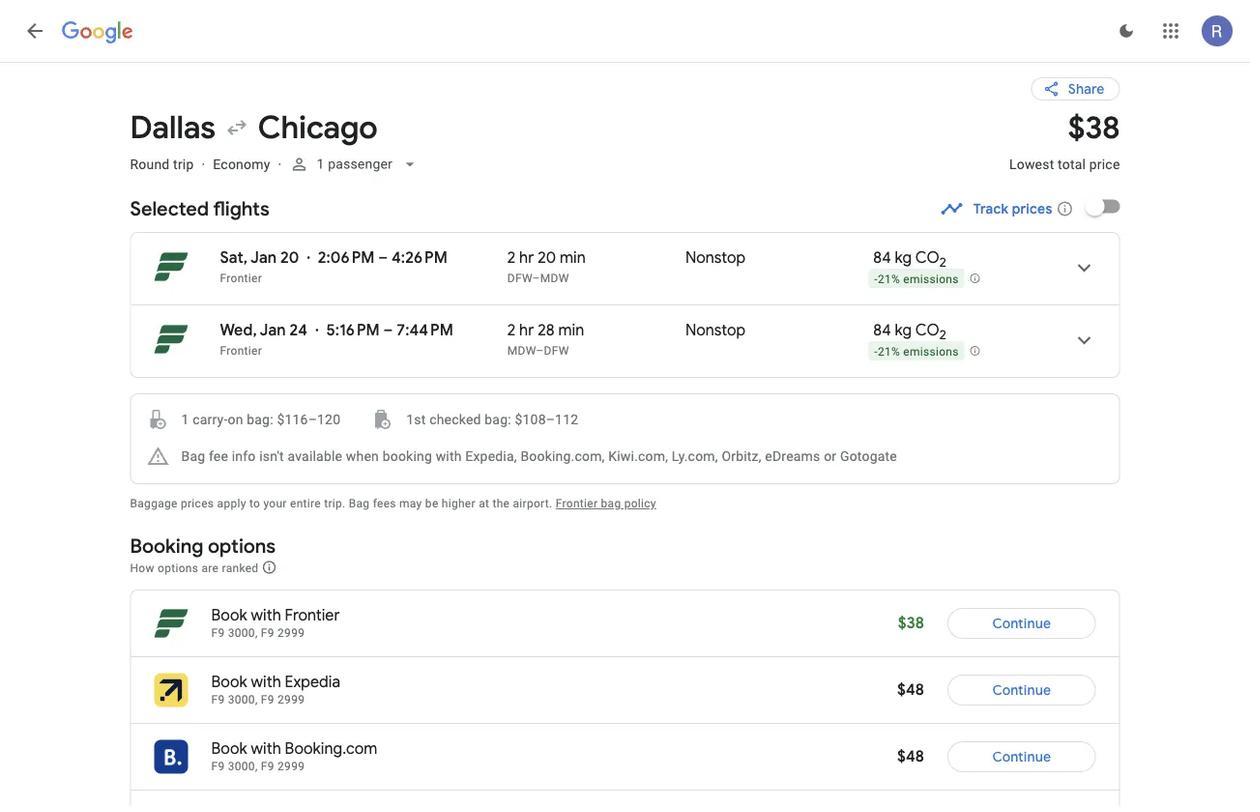 Task type: locate. For each thing, give the bounding box(es) containing it.
book down flight numbers f9 3000, f9 2999 text field
[[211, 672, 247, 692]]

- for 2 hr 20 min
[[874, 272, 878, 286]]

are
[[202, 561, 219, 575]]

chicago
[[258, 108, 378, 147]]

2 co from the top
[[915, 321, 940, 340]]

1 vertical spatial min
[[558, 321, 584, 340]]

1 horizontal spatial 1
[[316, 156, 324, 172]]

2 hr 28 min mdw – dfw
[[507, 321, 584, 358]]

$38 for $38 lowest total price
[[1068, 108, 1120, 147]]

 image
[[202, 156, 205, 172]]

2999 for booking.com
[[278, 760, 305, 773]]

booking
[[130, 534, 203, 558]]

2 flight numbers f9 3000, f9 2999 text field from the top
[[211, 760, 305, 773]]

0 horizontal spatial bag:
[[247, 411, 273, 427]]

1 passenger
[[316, 156, 392, 172]]

2 21% from the top
[[878, 345, 900, 358]]

trip.
[[324, 497, 346, 510]]

1 horizontal spatial bag:
[[485, 411, 511, 427]]

prices left learn more about tracked prices icon
[[1012, 200, 1052, 218]]

0 vertical spatial nonstop flight. element
[[686, 248, 746, 271]]

book inside book with frontier f9 3000, f9 2999
[[211, 606, 247, 626]]

prices
[[1012, 200, 1052, 218], [181, 497, 214, 510]]

1 vertical spatial hr
[[519, 321, 534, 340]]

0 horizontal spatial dfw
[[507, 272, 532, 285]]

price
[[1089, 156, 1120, 172]]

kg for 2 hr 20 min
[[895, 248, 912, 268]]

0 vertical spatial continue button
[[948, 600, 1096, 647]]

0 vertical spatial bag
[[181, 448, 205, 464]]

84 for 2 hr 20 min
[[873, 248, 891, 268]]

hr for 28
[[519, 321, 534, 340]]

1 vertical spatial 2999
[[278, 693, 305, 707]]

options for booking
[[208, 534, 276, 558]]

co for 2 hr 28 min
[[915, 321, 940, 340]]

1st checked bag: $108–112
[[406, 411, 578, 427]]

$48 for booking.com
[[897, 747, 924, 767]]

continue for book with frontier
[[992, 615, 1051, 632]]

1 co from the top
[[915, 248, 940, 268]]

1 nonstop flight. element from the top
[[686, 248, 746, 271]]

-21% emissions
[[874, 272, 959, 286], [874, 345, 959, 358]]

1 21% from the top
[[878, 272, 900, 286]]

1 flight numbers f9 3000, f9 2999 text field from the top
[[211, 693, 305, 707]]

bag: right on
[[247, 411, 273, 427]]

1 84 kg co 2 from the top
[[873, 248, 946, 270]]

Arrival time: 7:44 PM. text field
[[397, 321, 453, 340]]

– up 28
[[532, 272, 540, 285]]

1 20 from the left
[[280, 248, 299, 268]]

1 for 1 passenger
[[316, 156, 324, 172]]

0 vertical spatial 84 kg co 2
[[873, 248, 946, 270]]

co
[[915, 248, 940, 268], [915, 321, 940, 340]]

0 horizontal spatial prices
[[181, 497, 214, 510]]

3000, down flight numbers f9 3000, f9 2999 text field
[[228, 693, 258, 707]]

hr inside 2 hr 20 min dfw – mdw
[[519, 248, 534, 268]]

list
[[131, 233, 1119, 377]]

0 horizontal spatial bag
[[181, 448, 205, 464]]

84
[[873, 248, 891, 268], [873, 321, 891, 340]]

0 vertical spatial mdw
[[540, 272, 569, 285]]

book inside book with booking.com f9 3000, f9 2999
[[211, 739, 247, 759]]

–
[[378, 248, 388, 268], [532, 272, 540, 285], [383, 321, 393, 340], [536, 344, 544, 358]]

7:44 pm
[[397, 321, 453, 340]]

3000, inside book with booking.com f9 3000, f9 2999
[[228, 760, 258, 773]]

1
[[316, 156, 324, 172], [181, 411, 189, 427]]

with up flight numbers f9 3000, f9 2999 text field
[[251, 606, 281, 626]]

3 book from the top
[[211, 739, 247, 759]]

loading results progress bar
[[0, 62, 1250, 66]]

0 vertical spatial prices
[[1012, 200, 1052, 218]]

1 vertical spatial mdw
[[507, 344, 536, 358]]

1 vertical spatial kg
[[895, 321, 912, 340]]

2 20 from the left
[[538, 248, 556, 268]]

nonstop flight. element for 2 hr 28 min
[[686, 321, 746, 343]]

1 vertical spatial 1
[[181, 411, 189, 427]]

$38 inside $38 lowest total price
[[1068, 108, 1120, 147]]

mdw up $108–112
[[507, 344, 536, 358]]

1 passenger button
[[282, 141, 427, 188]]

options for how
[[158, 561, 198, 575]]

$48
[[897, 680, 924, 700], [897, 747, 924, 767]]

1 vertical spatial nonstop flight. element
[[686, 321, 746, 343]]

2 bag: from the left
[[485, 411, 511, 427]]

book
[[211, 606, 247, 626], [211, 672, 247, 692], [211, 739, 247, 759]]

2 vertical spatial continue button
[[948, 734, 1096, 780]]

with inside book with booking.com f9 3000, f9 2999
[[251, 739, 281, 759]]

with down book with expedia f9 3000, f9 2999
[[251, 739, 281, 759]]

0 vertical spatial emissions
[[903, 272, 959, 286]]

1 vertical spatial 21%
[[878, 345, 900, 358]]

0 vertical spatial nonstop
[[686, 248, 746, 268]]

3 2999 from the top
[[278, 760, 305, 773]]

1 horizontal spatial $38
[[1068, 108, 1120, 147]]

gotogate
[[840, 448, 897, 464]]

21%
[[878, 272, 900, 286], [878, 345, 900, 358]]

1 vertical spatial emissions
[[903, 345, 959, 358]]

bag right trip.
[[349, 497, 370, 510]]

jan
[[250, 248, 277, 268], [260, 321, 286, 340]]

2999 down expedia
[[278, 693, 305, 707]]

2 vertical spatial 2999
[[278, 760, 305, 773]]

bag: inside 1 carry-on bag costs between 116 us dollars and 120 us dollars element
[[247, 411, 273, 427]]

20 right sat,
[[280, 248, 299, 268]]

1 nonstop from the top
[[686, 248, 746, 268]]

book for book with frontier
[[211, 606, 247, 626]]

on
[[228, 411, 243, 427]]

with left expedia
[[251, 672, 281, 692]]

Flight numbers F9 3000, F9 2999 text field
[[211, 627, 305, 640]]

1 inside popup button
[[316, 156, 324, 172]]

1 horizontal spatial 20
[[538, 248, 556, 268]]

emissions
[[903, 272, 959, 286], [903, 345, 959, 358]]

dfw up '2 hr 28 min mdw – dfw'
[[507, 272, 532, 285]]

– down 28
[[536, 344, 544, 358]]

1 vertical spatial book
[[211, 672, 247, 692]]

dfw down 28
[[544, 344, 569, 358]]

1 horizontal spatial prices
[[1012, 200, 1052, 218]]

selected flights
[[130, 196, 270, 221]]

continue button for book with booking.com
[[948, 734, 1096, 780]]

0 vertical spatial 21%
[[878, 272, 900, 286]]

flight numbers f9 3000, f9 2999 text field down expedia
[[211, 693, 305, 707]]

2 nonstop flight. element from the top
[[686, 321, 746, 343]]

sat,
[[220, 248, 248, 268]]

book with booking.com f9 3000, f9 2999
[[211, 739, 377, 773]]

- for 2 hr 28 min
[[874, 345, 878, 358]]

1 vertical spatial prices
[[181, 497, 214, 510]]

1 horizontal spatial dfw
[[544, 344, 569, 358]]

nonstop flight. element
[[686, 248, 746, 271], [686, 321, 746, 343]]

wed, jan 24
[[220, 321, 308, 340]]

bag:
[[247, 411, 273, 427], [485, 411, 511, 427]]

bag: up expedia,
[[485, 411, 511, 427]]

2999 inside book with expedia f9 3000, f9 2999
[[278, 693, 305, 707]]

2 2999 from the top
[[278, 693, 305, 707]]

hr for 20
[[519, 248, 534, 268]]

0 vertical spatial $38
[[1068, 108, 1120, 147]]

1 84 from the top
[[873, 248, 891, 268]]

$48 down $48 text box
[[897, 747, 924, 767]]

3000, down book with expedia f9 3000, f9 2999
[[228, 760, 258, 773]]

prices left apply
[[181, 497, 214, 510]]

2 -21% emissions from the top
[[874, 345, 959, 358]]

go back image
[[23, 19, 46, 43]]

20 for hr
[[538, 248, 556, 268]]

1 vertical spatial co
[[915, 321, 940, 340]]

jan left 24
[[260, 321, 286, 340]]

1 hr from the top
[[519, 248, 534, 268]]

continue for book with booking.com
[[992, 748, 1051, 766]]

min inside 2 hr 20 min dfw – mdw
[[560, 248, 586, 268]]

continue button
[[948, 600, 1096, 647], [948, 667, 1096, 714], [948, 734, 1096, 780]]

f9
[[211, 627, 225, 640], [261, 627, 274, 640], [211, 693, 225, 707], [261, 693, 274, 707], [211, 760, 225, 773], [261, 760, 274, 773]]

1 -21% emissions from the top
[[874, 272, 959, 286]]

0 vertical spatial hr
[[519, 248, 534, 268]]

3000, inside book with frontier f9 3000, f9 2999
[[228, 627, 258, 640]]

Departure time: 2:06 PM. text field
[[318, 248, 375, 268]]

1 vertical spatial $48
[[897, 747, 924, 767]]

1 vertical spatial -21% emissions
[[874, 345, 959, 358]]

fee
[[209, 448, 228, 464]]

0 vertical spatial co
[[915, 248, 940, 268]]

1 bag: from the left
[[247, 411, 273, 427]]

with for booking.com
[[251, 739, 281, 759]]

frontier down sat,
[[220, 272, 262, 285]]

frontier
[[220, 272, 262, 285], [220, 344, 262, 358], [556, 497, 598, 510], [285, 606, 340, 626]]

with inside book with expedia f9 3000, f9 2999
[[251, 672, 281, 692]]

hr inside '2 hr 28 min mdw – dfw'
[[519, 321, 534, 340]]

0 vertical spatial 84
[[873, 248, 891, 268]]

booking options
[[130, 534, 276, 558]]

$48 up 48 us dollars text field
[[897, 680, 924, 700]]

mdw
[[540, 272, 569, 285], [507, 344, 536, 358]]

None text field
[[1009, 108, 1120, 190]]

1 left "carry-"
[[181, 411, 189, 427]]

1 vertical spatial options
[[158, 561, 198, 575]]

1 - from the top
[[874, 272, 878, 286]]

learn more about booking options image
[[262, 560, 277, 575]]

3000, up book with expedia f9 3000, f9 2999
[[228, 627, 258, 640]]

kg
[[895, 248, 912, 268], [895, 321, 912, 340]]

total duration 2 hr 20 min. element
[[507, 248, 686, 271]]

3 continue from the top
[[992, 748, 1051, 766]]

2999 up expedia
[[278, 627, 305, 640]]

0 vertical spatial 3000,
[[228, 627, 258, 640]]

2 - from the top
[[874, 345, 878, 358]]

dfw inside '2 hr 28 min mdw – dfw'
[[544, 344, 569, 358]]

2 $48 from the top
[[897, 747, 924, 767]]

frontier up flight numbers f9 3000, f9 2999 text field
[[285, 606, 340, 626]]

1 continue from the top
[[992, 615, 1051, 632]]

2999 inside book with booking.com f9 3000, f9 2999
[[278, 760, 305, 773]]

options
[[208, 534, 276, 558], [158, 561, 198, 575]]

jan right sat,
[[250, 248, 277, 268]]

3000,
[[228, 627, 258, 640], [228, 693, 258, 707], [228, 760, 258, 773]]

20 up 28
[[538, 248, 556, 268]]

1 down chicago
[[316, 156, 324, 172]]

1 continue button from the top
[[948, 600, 1096, 647]]

how options are ranked
[[130, 561, 262, 575]]

84 kg co 2
[[873, 248, 946, 270], [873, 321, 946, 343]]

1 vertical spatial 84 kg co 2
[[873, 321, 946, 343]]

0 vertical spatial -
[[874, 272, 878, 286]]

options down booking
[[158, 561, 198, 575]]

3 continue button from the top
[[948, 734, 1096, 780]]

round
[[130, 156, 170, 172]]

nonstop for 2 hr 28 min
[[686, 321, 746, 340]]

1 vertical spatial jan
[[260, 321, 286, 340]]

$38 up $48 text box
[[898, 613, 924, 633]]

frontier down wed, at the top left
[[220, 344, 262, 358]]

1 emissions from the top
[[903, 272, 959, 286]]

0 vertical spatial $48
[[897, 680, 924, 700]]

1 vertical spatial continue button
[[948, 667, 1096, 714]]

0 vertical spatial continue
[[992, 615, 1051, 632]]

1 horizontal spatial options
[[208, 534, 276, 558]]

book down book with expedia f9 3000, f9 2999
[[211, 739, 247, 759]]

bag left fee at left
[[181, 448, 205, 464]]

1 2999 from the top
[[278, 627, 305, 640]]

min inside '2 hr 28 min mdw – dfw'
[[558, 321, 584, 340]]

the
[[493, 497, 510, 510]]

1 vertical spatial dfw
[[544, 344, 569, 358]]

nonstop
[[686, 248, 746, 268], [686, 321, 746, 340]]

2 vertical spatial book
[[211, 739, 247, 759]]

1 vertical spatial flight numbers f9 3000, f9 2999 text field
[[211, 760, 305, 773]]

higher
[[442, 497, 476, 510]]

0 horizontal spatial 20
[[280, 248, 299, 268]]

2 continue from the top
[[992, 682, 1051, 699]]

2 emissions from the top
[[903, 345, 959, 358]]

3000, for book with frontier
[[228, 627, 258, 640]]

with for expedia
[[251, 672, 281, 692]]

book up flight numbers f9 3000, f9 2999 text field
[[211, 606, 247, 626]]

prices for baggage
[[181, 497, 214, 510]]

your
[[263, 497, 287, 510]]

with down checked
[[436, 448, 462, 464]]

0 vertical spatial jan
[[250, 248, 277, 268]]

1 horizontal spatial mdw
[[540, 272, 569, 285]]

total
[[1058, 156, 1086, 172]]

0 vertical spatial options
[[208, 534, 276, 558]]

1 book from the top
[[211, 606, 247, 626]]

isn't
[[259, 448, 284, 464]]

2 vertical spatial 3000,
[[228, 760, 258, 773]]

1 horizontal spatial bag
[[349, 497, 370, 510]]

1 vertical spatial $38
[[898, 613, 924, 633]]

1 vertical spatial continue
[[992, 682, 1051, 699]]

2999 inside book with frontier f9 3000, f9 2999
[[278, 627, 305, 640]]

0 horizontal spatial mdw
[[507, 344, 536, 358]]

1 vertical spatial bag
[[349, 497, 370, 510]]

0 horizontal spatial 1
[[181, 411, 189, 427]]

2 84 from the top
[[873, 321, 891, 340]]

20 for jan
[[280, 248, 299, 268]]

– inside 2 hr 20 min dfw – mdw
[[532, 272, 540, 285]]

0 vertical spatial flight numbers f9 3000, f9 2999 text field
[[211, 693, 305, 707]]

2 book from the top
[[211, 672, 247, 692]]

0 vertical spatial dfw
[[507, 272, 532, 285]]

flight details. return flight on wednesday, january 24. leaves chicago midway international airport at 5:16 pm on wednesday, january 24 and arrives at dallas/fort worth international airport at 7:44 pm on wednesday, january 24. image
[[1061, 317, 1108, 364]]

1 3000, from the top
[[228, 627, 258, 640]]

$38
[[1068, 108, 1120, 147], [898, 613, 924, 633]]

-21% emissions for 2 hr 28 min
[[874, 345, 959, 358]]

3000, for book with booking.com
[[228, 760, 258, 773]]

2999
[[278, 627, 305, 640], [278, 693, 305, 707], [278, 760, 305, 773]]

hr left 28
[[519, 321, 534, 340]]

2 84 kg co 2 from the top
[[873, 321, 946, 343]]

mdw down total duration 2 hr 20 min. element
[[540, 272, 569, 285]]

1 vertical spatial -
[[874, 345, 878, 358]]

$38 up price
[[1068, 108, 1120, 147]]

Flight numbers F9 3000, F9 2999 text field
[[211, 693, 305, 707], [211, 760, 305, 773]]

Arrival time: 4:26 PM. text field
[[392, 248, 448, 268]]

or
[[824, 448, 837, 464]]

0 vertical spatial kg
[[895, 248, 912, 268]]

flight numbers f9 3000, f9 2999 text field for expedia
[[211, 693, 305, 707]]

2 kg from the top
[[895, 321, 912, 340]]

2 vertical spatial continue
[[992, 748, 1051, 766]]

48 US dollars text field
[[897, 680, 924, 700]]

min right 28
[[558, 321, 584, 340]]

continue button for book with frontier
[[948, 600, 1096, 647]]

0 horizontal spatial $38
[[898, 613, 924, 633]]

co for 2 hr 20 min
[[915, 248, 940, 268]]

with inside book with frontier f9 3000, f9 2999
[[251, 606, 281, 626]]

3 3000, from the top
[[228, 760, 258, 773]]

1 vertical spatial nonstop
[[686, 321, 746, 340]]

nonstop for 2 hr 20 min
[[686, 248, 746, 268]]

min up total duration 2 hr 28 min. element
[[560, 248, 586, 268]]

hr
[[519, 248, 534, 268], [519, 321, 534, 340]]

0 vertical spatial min
[[560, 248, 586, 268]]

0 vertical spatial 2999
[[278, 627, 305, 640]]

min for 2 hr 20 min
[[560, 248, 586, 268]]

2 nonstop from the top
[[686, 321, 746, 340]]

2 hr 20 min dfw – mdw
[[507, 248, 586, 285]]

options up ranked
[[208, 534, 276, 558]]

checked
[[429, 411, 481, 427]]

lowest
[[1009, 156, 1054, 172]]

share button
[[1031, 77, 1120, 101]]

-
[[874, 272, 878, 286], [874, 345, 878, 358]]

 image
[[278, 156, 282, 172]]

selected
[[130, 196, 209, 221]]

share
[[1068, 80, 1105, 98]]

1 vertical spatial 84
[[873, 321, 891, 340]]

38 US dollars text field
[[898, 613, 924, 633]]

book inside book with expedia f9 3000, f9 2999
[[211, 672, 247, 692]]

0 vertical spatial 1
[[316, 156, 324, 172]]

2 continue button from the top
[[948, 667, 1096, 714]]

20 inside 2 hr 20 min dfw – mdw
[[538, 248, 556, 268]]

0 vertical spatial book
[[211, 606, 247, 626]]

expedia
[[285, 672, 340, 692]]

flight numbers f9 3000, f9 2999 text field for booking.com
[[211, 760, 305, 773]]

2 3000, from the top
[[228, 693, 258, 707]]

– right 5:16 pm text box
[[383, 321, 393, 340]]

2999 down booking.com
[[278, 760, 305, 773]]

bag fee info isn't available when booking with expedia, booking.com, kiwi.com, ly.com, orbitz, edreams or gotogate
[[181, 448, 897, 464]]

main content
[[130, 62, 1120, 807]]

1 kg from the top
[[895, 248, 912, 268]]

1 $48 from the top
[[897, 680, 924, 700]]

2 hr from the top
[[519, 321, 534, 340]]

0 vertical spatial -21% emissions
[[874, 272, 959, 286]]

flight numbers f9 3000, f9 2999 text field down booking.com
[[211, 760, 305, 773]]

3000, inside book with expedia f9 3000, f9 2999
[[228, 693, 258, 707]]

84 kg co 2 for 2 hr 20 min
[[873, 248, 946, 270]]

prices for track
[[1012, 200, 1052, 218]]

2
[[507, 248, 516, 268], [940, 254, 946, 270], [507, 321, 516, 340], [940, 327, 946, 343]]

1 vertical spatial 3000,
[[228, 693, 258, 707]]

flight details. departing flight on saturday, january 20. leaves dallas/fort worth international airport at 2:06 pm on saturday, january 20 and arrives at chicago midway international airport at 4:26 pm on saturday, january 20. image
[[1061, 245, 1108, 291]]

book for book with expedia
[[211, 672, 247, 692]]

hr up '2 hr 28 min mdw – dfw'
[[519, 248, 534, 268]]

0 horizontal spatial options
[[158, 561, 198, 575]]

Departure time: 5:16 PM. text field
[[326, 321, 380, 340]]

$38 lowest total price
[[1009, 108, 1120, 172]]



Task type: describe. For each thing, give the bounding box(es) containing it.
1 carry-on bag: $116–120
[[181, 411, 341, 427]]

available
[[288, 448, 342, 464]]

book for book with booking.com
[[211, 739, 247, 759]]

4:26 pm
[[392, 248, 448, 268]]

may
[[399, 497, 422, 510]]

baggage prices apply to your entire trip.  bag fees may be higher at the airport. frontier bag policy
[[130, 497, 656, 510]]

first checked bag costs between 108 us dollars and 112 us dollars element
[[371, 408, 578, 431]]

edreams
[[765, 448, 820, 464]]

2:06 pm – 4:26 pm
[[318, 248, 448, 268]]

2 inside 2 hr 20 min dfw – mdw
[[507, 248, 516, 268]]

emissions for 2 hr 28 min
[[903, 345, 959, 358]]

dallas
[[130, 108, 215, 147]]

continue button for book with expedia
[[948, 667, 1096, 714]]

$108–112
[[515, 411, 578, 427]]

2 inside '2 hr 28 min mdw – dfw'
[[507, 321, 516, 340]]

none text field containing $38
[[1009, 108, 1120, 190]]

passenger
[[328, 156, 392, 172]]

trip
[[173, 156, 194, 172]]

apply
[[217, 497, 246, 510]]

learn more about tracked prices image
[[1056, 200, 1074, 218]]

policy
[[624, 497, 656, 510]]

mdw inside '2 hr 28 min mdw – dfw'
[[507, 344, 536, 358]]

2999 for expedia
[[278, 693, 305, 707]]

change appearance image
[[1103, 8, 1150, 54]]

5:16 pm
[[326, 321, 380, 340]]

economy
[[213, 156, 270, 172]]

frontier inside book with frontier f9 3000, f9 2999
[[285, 606, 340, 626]]

kiwi.com,
[[608, 448, 668, 464]]

$48 for expedia
[[897, 680, 924, 700]]

learn more about booking options element
[[262, 557, 277, 578]]

5:16 pm – 7:44 pm
[[326, 321, 453, 340]]

continue for book with expedia
[[992, 682, 1051, 699]]

ly.com,
[[672, 448, 718, 464]]

baggage
[[130, 497, 178, 510]]

orbitz,
[[722, 448, 762, 464]]

jan for wed,
[[260, 321, 286, 340]]

3000, for book with expedia
[[228, 693, 258, 707]]

book with frontier f9 3000, f9 2999
[[211, 606, 340, 640]]

fees
[[373, 497, 396, 510]]

sat, jan 20
[[220, 248, 299, 268]]

expedia,
[[465, 448, 517, 464]]

jan for sat,
[[250, 248, 277, 268]]

booking.com,
[[521, 448, 605, 464]]

book with expedia f9 3000, f9 2999
[[211, 672, 340, 707]]

frontier left bag
[[556, 497, 598, 510]]

at
[[479, 497, 489, 510]]

booking.com
[[285, 739, 377, 759]]

nonstop flight. element for 2 hr 20 min
[[686, 248, 746, 271]]

flights
[[213, 196, 270, 221]]

Dallas to Chicago and back text field
[[130, 108, 986, 147]]

48 US dollars text field
[[897, 747, 924, 767]]

departing flight on saturday, january 20. leaves dallas/fort worth international airport at 2:06 pm on saturday, january 20 and arrives at chicago midway international airport at 4:26 pm on saturday, january 20. element
[[220, 248, 448, 268]]

1 for 1 carry-on bag: $116–120
[[181, 411, 189, 427]]

with for frontier
[[251, 606, 281, 626]]

dfw inside 2 hr 20 min dfw – mdw
[[507, 272, 532, 285]]

kg for 2 hr 28 min
[[895, 321, 912, 340]]

wed,
[[220, 321, 257, 340]]

$38 for $38
[[898, 613, 924, 633]]

2:06 pm
[[318, 248, 375, 268]]

28
[[538, 321, 555, 340]]

1st
[[406, 411, 426, 427]]

list containing sat, jan 20
[[131, 233, 1119, 377]]

1 carry-on bag costs between 116 us dollars and 120 us dollars element
[[146, 408, 341, 431]]

info
[[232, 448, 256, 464]]

min for 2 hr 28 min
[[558, 321, 584, 340]]

when
[[346, 448, 379, 464]]

airport.
[[513, 497, 553, 510]]

– inside '2 hr 28 min mdw – dfw'
[[536, 344, 544, 358]]

carry-
[[193, 411, 228, 427]]

$116–120
[[277, 411, 341, 427]]

to
[[249, 497, 260, 510]]

emissions for 2 hr 20 min
[[903, 272, 959, 286]]

entire
[[290, 497, 321, 510]]

track prices
[[973, 200, 1052, 218]]

track
[[973, 200, 1009, 218]]

ranked
[[222, 561, 259, 575]]

24
[[290, 321, 308, 340]]

total duration 2 hr 28 min. element
[[507, 321, 686, 343]]

frontier bag policy link
[[556, 497, 656, 510]]

– left the arrival time: 4:26 pm. text field
[[378, 248, 388, 268]]

how
[[130, 561, 155, 575]]

84 kg co 2 for 2 hr 28 min
[[873, 321, 946, 343]]

be
[[425, 497, 439, 510]]

21% for 2 hr 20 min
[[878, 272, 900, 286]]

booking
[[383, 448, 432, 464]]

2999 for frontier
[[278, 627, 305, 640]]

return flight on wednesday, january 24. leaves chicago midway international airport at 5:16 pm on wednesday, january 24 and arrives at dallas/fort worth international airport at 7:44 pm on wednesday, january 24. element
[[220, 321, 453, 340]]

round trip
[[130, 156, 194, 172]]

-21% emissions for 2 hr 20 min
[[874, 272, 959, 286]]

bag: inside first checked bag costs between 108 us dollars and 112 us dollars element
[[485, 411, 511, 427]]

bag
[[601, 497, 621, 510]]

38 us dollars element
[[1068, 108, 1120, 147]]

main content containing dallas
[[130, 62, 1120, 807]]

mdw inside 2 hr 20 min dfw – mdw
[[540, 272, 569, 285]]

84 for 2 hr 28 min
[[873, 321, 891, 340]]

21% for 2 hr 28 min
[[878, 345, 900, 358]]



Task type: vqa. For each thing, say whether or not it's contained in the screenshot.
eDreams
yes



